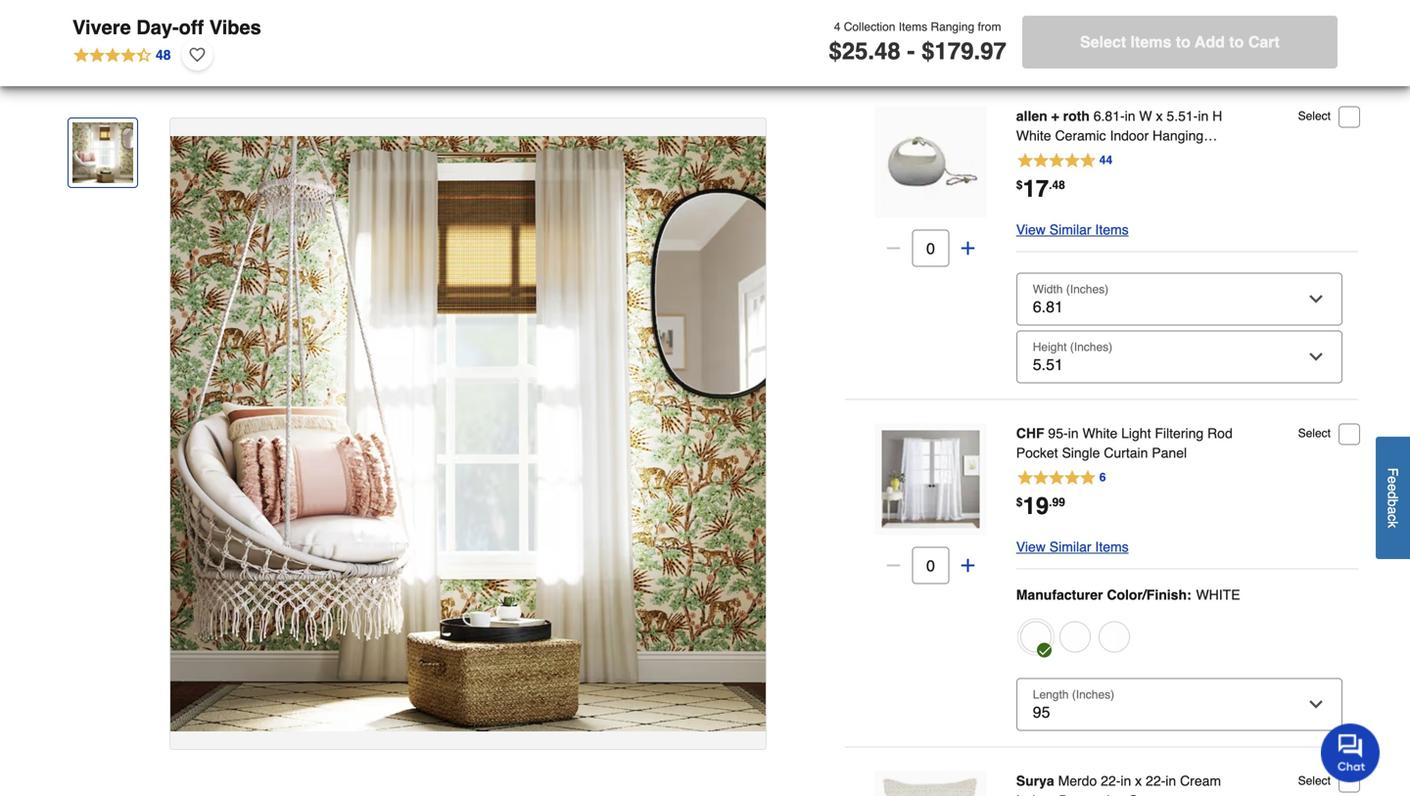 Task type: vqa. For each thing, say whether or not it's contained in the screenshot.
bottommost White
yes



Task type: describe. For each thing, give the bounding box(es) containing it.
48 button
[[72, 39, 172, 71]]

filtering
[[1155, 426, 1204, 441]]

in up cover
[[1121, 773, 1131, 789]]

roth
[[1063, 108, 1090, 124]]

select for merdo 22-in x 22-in cream indoor decorative cover
[[1298, 774, 1331, 788]]

19
[[1023, 493, 1049, 520]]

$ right - at the top right
[[922, 37, 935, 64]]

1 to from the left
[[1176, 33, 1191, 51]]

vivere
[[72, 16, 131, 39]]

in inside 95-in white light filtering rod pocket single curtain panel
[[1068, 426, 1079, 441]]

plus image
[[958, 556, 978, 575]]

indoor inside 6.81-in w x 5.51-in h white ceramic indoor hanging planter
[[1110, 128, 1149, 143]]

pocket
[[1016, 445, 1058, 461]]

light
[[1121, 426, 1151, 441]]

4.7 stars image
[[1016, 151, 1114, 171]]

manufacturer color/finish : white
[[1016, 587, 1240, 603]]

allen + roth
[[1016, 108, 1090, 124]]

in left w
[[1125, 108, 1136, 124]]

k
[[1385, 521, 1401, 528]]

h
[[1212, 108, 1222, 124]]

view for 17
[[1016, 222, 1046, 237]]

select items to add to cart
[[1080, 33, 1280, 51]]

vivere home decor collections image
[[170, 136, 766, 732]]

merdo 22-in x 22-in cream indoor decorative cover
[[1016, 773, 1221, 796]]

cover
[[1128, 793, 1165, 796]]

items inside button
[[1131, 33, 1172, 51]]

chf
[[1016, 426, 1044, 441]]

off
[[179, 16, 204, 39]]

+
[[1051, 108, 1059, 124]]

cream
[[1180, 773, 1221, 789]]

view similar items button for 17
[[1016, 218, 1129, 241]]

white
[[1196, 587, 1240, 603]]

f e e d b a c k button
[[1376, 437, 1410, 559]]

surya
[[1016, 773, 1054, 789]]

2 22- from the left
[[1146, 773, 1166, 789]]

. for 17
[[1049, 178, 1052, 192]]

view similar items button for 19
[[1016, 535, 1129, 559]]

1 22- from the left
[[1101, 773, 1121, 789]]

vivere home decor collections  - thumbnail image
[[72, 122, 133, 183]]

merdo
[[1058, 773, 1097, 789]]

rod
[[1208, 426, 1233, 441]]

44
[[1100, 153, 1113, 167]]

x for 22-
[[1135, 773, 1142, 789]]

quickview image for 17
[[921, 152, 941, 172]]

white inside 95-in white light filtering rod pocket single curtain panel
[[1083, 426, 1118, 441]]

in left h on the top right
[[1198, 108, 1209, 124]]

grey image
[[1099, 621, 1130, 653]]

f
[[1385, 468, 1401, 476]]

blush image
[[1059, 621, 1091, 653]]

vivere day-off vibes
[[72, 16, 261, 39]]

similar for 19
[[1050, 539, 1091, 555]]

select for 6.81-in w x 5.51-in h white ceramic indoor hanging planter
[[1298, 109, 1331, 123]]

manufacturer
[[1016, 587, 1103, 603]]

4.8 stars image
[[1016, 469, 1107, 489]]

select items to add to cart button
[[1022, 16, 1338, 69]]

heart outline image
[[190, 44, 205, 66]]

decorative
[[1059, 793, 1124, 796]]

2 to from the left
[[1229, 33, 1244, 51]]

items down 44 at the right top
[[1095, 222, 1129, 237]]

4
[[834, 20, 841, 34]]

hanging
[[1153, 128, 1204, 143]]

:
[[1187, 587, 1191, 603]]

blue image
[[1059, 14, 1091, 46]]

$ inside $ 19 . 99
[[1016, 496, 1023, 509]]

48 inside 4.4 stars image
[[156, 47, 171, 62]]

day-
[[136, 16, 179, 39]]

w
[[1139, 108, 1152, 124]]

plus image
[[958, 238, 978, 258]]



Task type: locate. For each thing, give the bounding box(es) containing it.
e up b
[[1385, 484, 1401, 491]]

view similar items button
[[1016, 218, 1129, 241], [1016, 535, 1129, 559]]

95-
[[1048, 426, 1068, 441]]

add
[[1195, 33, 1225, 51]]

to right add
[[1229, 33, 1244, 51]]

select inside select items to add to cart button
[[1080, 33, 1126, 51]]

indoor
[[1110, 128, 1149, 143], [1016, 793, 1055, 796]]

$ inside $ 17 . 48
[[1016, 178, 1023, 192]]

similar down $ 17 . 48
[[1050, 222, 1091, 237]]

x up cover
[[1135, 773, 1142, 789]]

4 collection items ranging from $ 25.48 - $ 179.97
[[829, 20, 1007, 64]]

1 vertical spatial white
[[1083, 426, 1118, 441]]

view similar items button down 99
[[1016, 535, 1129, 559]]

quickview image
[[921, 152, 941, 172], [921, 470, 941, 489]]

0 horizontal spatial x
[[1135, 773, 1142, 789]]

stepper number input field with increment and decrement buttons number field left plus icon
[[912, 547, 949, 584]]

1 horizontal spatial indoor
[[1110, 128, 1149, 143]]

in left the cream
[[1166, 773, 1176, 789]]

white down allen
[[1016, 128, 1051, 143]]

0 vertical spatial indoor
[[1110, 128, 1149, 143]]

cart
[[1248, 33, 1280, 51]]

d
[[1385, 491, 1401, 499]]

. down 4.7 stars image
[[1049, 178, 1052, 192]]

1 vertical spatial view
[[1016, 539, 1046, 555]]

white up single
[[1083, 426, 1118, 441]]

1 horizontal spatial to
[[1229, 33, 1244, 51]]

similar down 99
[[1050, 539, 1091, 555]]

$ left 99
[[1016, 496, 1023, 509]]

ceramic
[[1055, 128, 1106, 143]]

b
[[1385, 499, 1401, 507]]

color/finish
[[1107, 587, 1187, 603]]

0 vertical spatial view
[[1016, 222, 1046, 237]]

1 vertical spatial 48
[[1052, 178, 1065, 192]]

items inside '4 collection items ranging from $ 25.48 - $ 179.97'
[[899, 20, 927, 34]]

e
[[1385, 476, 1401, 484], [1385, 484, 1401, 491]]

1 minus image from the top
[[884, 238, 903, 258]]

from
[[978, 20, 1001, 34]]

indoor inside merdo 22-in x 22-in cream indoor decorative cover
[[1016, 793, 1055, 796]]

minus image left plus image
[[884, 238, 903, 258]]

. inside $ 17 . 48
[[1049, 178, 1052, 192]]

x right w
[[1156, 108, 1163, 124]]

22-
[[1101, 773, 1121, 789], [1146, 773, 1166, 789]]

1 vertical spatial similar
[[1050, 539, 1091, 555]]

-
[[907, 37, 915, 64]]

. down 4.8 stars image
[[1049, 496, 1052, 509]]

to
[[1176, 33, 1191, 51], [1229, 33, 1244, 51]]

in
[[1125, 108, 1136, 124], [1198, 108, 1209, 124], [1068, 426, 1079, 441], [1121, 773, 1131, 789], [1166, 773, 1176, 789]]

2 e from the top
[[1385, 484, 1401, 491]]

c
[[1385, 514, 1401, 521]]

select
[[1080, 33, 1126, 51], [1298, 109, 1331, 123], [1298, 426, 1331, 440], [1298, 774, 1331, 788]]

items up "manufacturer color/finish : white"
[[1095, 539, 1129, 555]]

1 . from the top
[[1049, 178, 1052, 192]]

0 vertical spatial view similar items
[[1016, 222, 1129, 237]]

0 vertical spatial view similar items button
[[1016, 218, 1129, 241]]

1 horizontal spatial 22-
[[1146, 773, 1166, 789]]

6
[[1100, 471, 1106, 484]]

0 horizontal spatial white
[[1016, 128, 1051, 143]]

Stepper number input field with increment and decrement buttons number field
[[912, 230, 949, 267], [912, 547, 949, 584]]

white inside 6.81-in w x 5.51-in h white ceramic indoor hanging planter
[[1016, 128, 1051, 143]]

2 view similar items button from the top
[[1016, 535, 1129, 559]]

0 vertical spatial x
[[1156, 108, 1163, 124]]

white image
[[1020, 621, 1052, 653]]

1 vertical spatial x
[[1135, 773, 1142, 789]]

to left add
[[1176, 33, 1191, 51]]

panel
[[1152, 445, 1187, 461]]

179.97
[[935, 37, 1007, 64]]

1 view similar items from the top
[[1016, 222, 1129, 237]]

0 vertical spatial white
[[1016, 128, 1051, 143]]

view similar items button down $ 17 . 48
[[1016, 218, 1129, 241]]

1 quickview image from the top
[[921, 152, 941, 172]]

stepper number input field with increment and decrement buttons number field left plus image
[[912, 230, 949, 267]]

minus image for 19
[[884, 556, 903, 575]]

stepper number input field with increment and decrement buttons number field for 17
[[912, 230, 949, 267]]

1 view from the top
[[1016, 222, 1046, 237]]

view similar items for 17
[[1016, 222, 1129, 237]]

1 vertical spatial quickview image
[[921, 470, 941, 489]]

0 vertical spatial quickview image
[[921, 152, 941, 172]]

x inside 6.81-in w x 5.51-in h white ceramic indoor hanging planter
[[1156, 108, 1163, 124]]

view
[[1016, 222, 1046, 237], [1016, 539, 1046, 555]]

view similar items down 99
[[1016, 539, 1129, 555]]

1 vertical spatial view similar items button
[[1016, 535, 1129, 559]]

1 vertical spatial indoor
[[1016, 793, 1055, 796]]

view down 17
[[1016, 222, 1046, 237]]

48 down vivere day-off vibes
[[156, 47, 171, 62]]

items left add
[[1131, 33, 1172, 51]]

chat invite button image
[[1321, 723, 1381, 782]]

a
[[1385, 507, 1401, 514]]

1 vertical spatial minus image
[[884, 556, 903, 575]]

planter
[[1016, 147, 1060, 163]]

. inside $ 19 . 99
[[1049, 496, 1052, 509]]

view for 19
[[1016, 539, 1046, 555]]

17
[[1023, 175, 1049, 202]]

1 horizontal spatial 48
[[1052, 178, 1065, 192]]

minus image for 17
[[884, 238, 903, 258]]

curtain
[[1104, 445, 1148, 461]]

1 vertical spatial .
[[1049, 496, 1052, 509]]

0 vertical spatial minus image
[[884, 238, 903, 258]]

5.51-
[[1167, 108, 1198, 124]]

95-in white light filtering rod pocket single curtain panel
[[1016, 426, 1233, 461]]

99
[[1052, 496, 1065, 509]]

view similar items down $ 17 . 48
[[1016, 222, 1129, 237]]

1 stepper number input field with increment and decrement buttons number field from the top
[[912, 230, 949, 267]]

0 vertical spatial .
[[1049, 178, 1052, 192]]

6.81-in w x 5.51-in h white ceramic indoor hanging planter
[[1016, 108, 1222, 163]]

0 horizontal spatial 48
[[156, 47, 171, 62]]

22- up decorative
[[1101, 773, 1121, 789]]

1 similar from the top
[[1050, 222, 1091, 237]]

minus image left plus icon
[[884, 556, 903, 575]]

x
[[1156, 108, 1163, 124], [1135, 773, 1142, 789]]

view down 19
[[1016, 539, 1046, 555]]

e up d on the bottom right of the page
[[1385, 476, 1401, 484]]

x for 5.51-
[[1156, 108, 1163, 124]]

2 stepper number input field with increment and decrement buttons number field from the top
[[912, 547, 949, 584]]

0 vertical spatial stepper number input field with increment and decrement buttons number field
[[912, 230, 949, 267]]

22- up cover
[[1146, 773, 1166, 789]]

similar for 17
[[1050, 222, 1091, 237]]

2 quickview image from the top
[[921, 470, 941, 489]]

48 inside $ 17 . 48
[[1052, 178, 1065, 192]]

48
[[156, 47, 171, 62], [1052, 178, 1065, 192]]

0 horizontal spatial 22-
[[1101, 773, 1121, 789]]

similar
[[1050, 222, 1091, 237], [1050, 539, 1091, 555]]

$
[[829, 37, 842, 64], [922, 37, 935, 64], [1016, 178, 1023, 192], [1016, 496, 1023, 509]]

items
[[899, 20, 927, 34], [1131, 33, 1172, 51], [1095, 222, 1129, 237], [1095, 539, 1129, 555]]

minus image
[[884, 238, 903, 258], [884, 556, 903, 575]]

4.4 stars image
[[72, 44, 172, 65]]

pink image
[[1020, 14, 1052, 46]]

view similar items
[[1016, 222, 1129, 237], [1016, 539, 1129, 555]]

select for 95-in white light filtering rod pocket single curtain panel
[[1298, 426, 1331, 440]]

view similar items for 19
[[1016, 539, 1129, 555]]

items up - at the top right
[[899, 20, 927, 34]]

1 e from the top
[[1385, 476, 1401, 484]]

0 vertical spatial similar
[[1050, 222, 1091, 237]]

. for 19
[[1049, 496, 1052, 509]]

$ 19 . 99
[[1016, 493, 1065, 520]]

indoor down w
[[1110, 128, 1149, 143]]

quickview image for 19
[[921, 470, 941, 489]]

25.48
[[842, 37, 901, 64]]

white
[[1016, 128, 1051, 143], [1083, 426, 1118, 441]]

2 similar from the top
[[1050, 539, 1091, 555]]

0 vertical spatial 48
[[156, 47, 171, 62]]

allen
[[1016, 108, 1048, 124]]

stepper number input field with increment and decrement buttons number field for 19
[[912, 547, 949, 584]]

0 horizontal spatial indoor
[[1016, 793, 1055, 796]]

in up single
[[1068, 426, 1079, 441]]

0 horizontal spatial to
[[1176, 33, 1191, 51]]

2 minus image from the top
[[884, 556, 903, 575]]

vibes
[[209, 16, 261, 39]]

indoor down surya
[[1016, 793, 1055, 796]]

1 vertical spatial view similar items
[[1016, 539, 1129, 555]]

x inside merdo 22-in x 22-in cream indoor decorative cover
[[1135, 773, 1142, 789]]

2 view similar items from the top
[[1016, 539, 1129, 555]]

1 horizontal spatial white
[[1083, 426, 1118, 441]]

2 . from the top
[[1049, 496, 1052, 509]]

1 vertical spatial stepper number input field with increment and decrement buttons number field
[[912, 547, 949, 584]]

6.81-
[[1094, 108, 1125, 124]]

f e e d b a c k
[[1385, 468, 1401, 528]]

$ down planter at the right
[[1016, 178, 1023, 192]]

$ down 4 on the top right
[[829, 37, 842, 64]]

collection
[[844, 20, 895, 34]]

.
[[1049, 178, 1052, 192], [1049, 496, 1052, 509]]

2 view from the top
[[1016, 539, 1046, 555]]

48 right 17
[[1052, 178, 1065, 192]]

$ 17 . 48
[[1016, 175, 1065, 202]]

1 view similar items button from the top
[[1016, 218, 1129, 241]]

single
[[1062, 445, 1100, 461]]

ranging
[[931, 20, 975, 34]]

1 horizontal spatial x
[[1156, 108, 1163, 124]]



